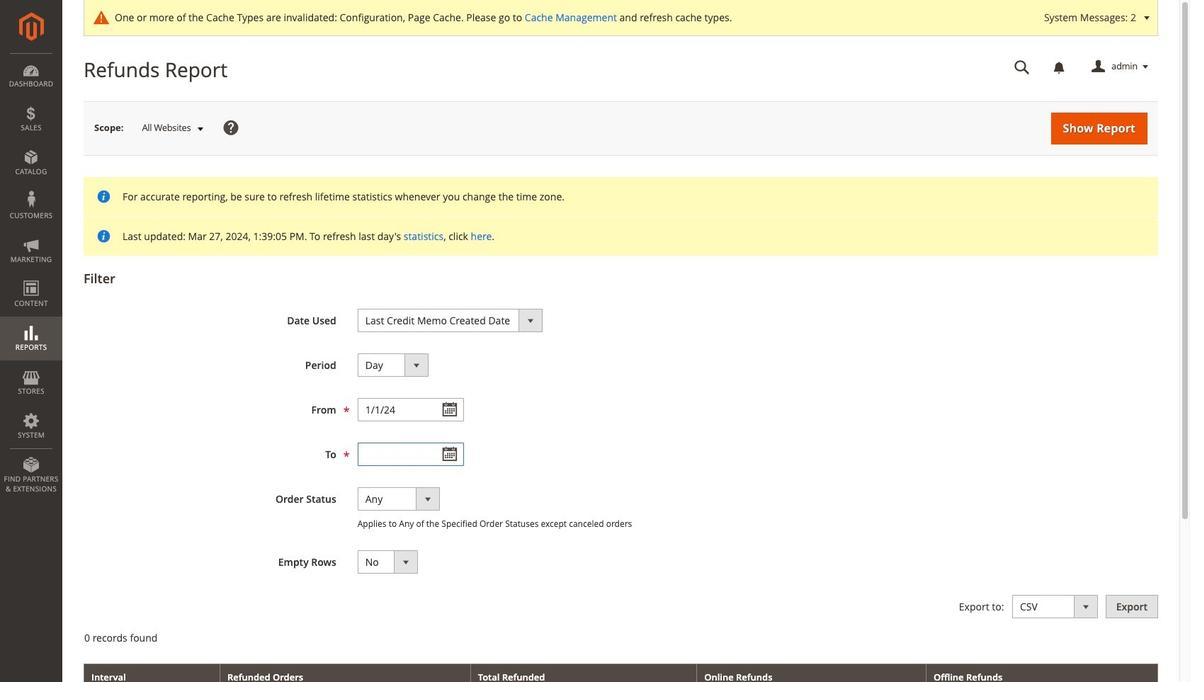 Task type: locate. For each thing, give the bounding box(es) containing it.
None text field
[[1005, 55, 1040, 79], [358, 398, 464, 422], [358, 443, 464, 466], [1005, 55, 1040, 79], [358, 398, 464, 422], [358, 443, 464, 466]]

magento admin panel image
[[19, 12, 44, 41]]

menu bar
[[0, 53, 62, 501]]



